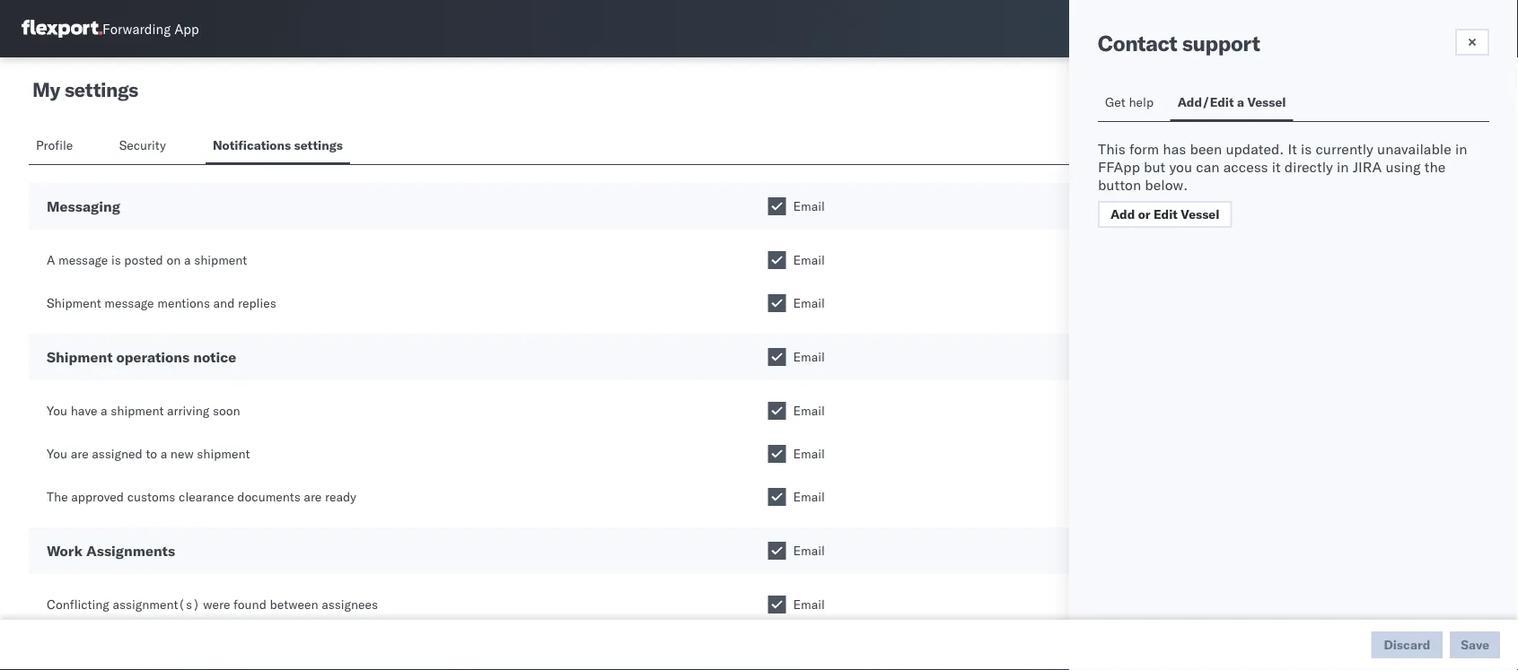 Task type: vqa. For each thing, say whether or not it's contained in the screenshot.
has
yes



Task type: describe. For each thing, give the bounding box(es) containing it.
messaging
[[47, 197, 120, 215]]

form
[[1129, 140, 1159, 158]]

currently
[[1315, 140, 1373, 158]]

shipment for a
[[194, 252, 247, 268]]

notice
[[193, 348, 236, 366]]

directly
[[1284, 158, 1333, 176]]

but you can access it directly in jira using the button below.
[[1098, 158, 1446, 194]]

settings for notifications settings
[[294, 137, 343, 153]]

message for a
[[58, 252, 108, 268]]

conflicting assignment(s) were found between assignees
[[47, 597, 378, 613]]

message for shipment
[[104, 295, 154, 311]]

this form has been updated. it is currently unavailable in ffapp
[[1098, 140, 1467, 176]]

security button
[[112, 129, 177, 164]]

arriving
[[167, 403, 209, 419]]

a right have on the bottom of the page
[[101, 403, 107, 419]]

add/edit a vessel button
[[1170, 86, 1293, 121]]

add/edit
[[1178, 94, 1234, 110]]

get help
[[1105, 94, 1154, 110]]

email for a message is posted on a shipment
[[793, 252, 825, 268]]

access
[[1223, 158, 1268, 176]]

notifications settings
[[213, 137, 343, 153]]

app
[[174, 20, 199, 37]]

new
[[170, 446, 194, 462]]

button
[[1098, 176, 1141, 194]]

0 horizontal spatial are
[[71, 446, 89, 462]]

Search Shipments (/) text field
[[1174, 15, 1347, 42]]

work assignments
[[47, 542, 175, 560]]

contact support
[[1098, 30, 1260, 57]]

operations
[[116, 348, 190, 366]]

os
[[1467, 22, 1484, 35]]

clearance
[[179, 489, 234, 505]]

notifications settings button
[[206, 129, 350, 164]]

assignment(s)
[[113, 597, 200, 613]]

you
[[1169, 158, 1192, 176]]

my
[[32, 77, 60, 102]]

email for the approved customs clearance documents are ready
[[793, 489, 825, 505]]

1 vertical spatial are
[[304, 489, 322, 505]]

assignees
[[322, 597, 378, 613]]

this
[[1098, 140, 1126, 158]]

ffapp
[[1098, 158, 1140, 176]]

it
[[1272, 158, 1281, 176]]

you for you are assigned to a new shipment
[[47, 446, 67, 462]]

get help button
[[1098, 86, 1163, 121]]

the approved customs clearance documents are ready
[[47, 489, 356, 505]]

email for shipment message mentions and replies
[[793, 295, 825, 311]]

you have a shipment arriving soon
[[47, 403, 240, 419]]

security
[[119, 137, 166, 153]]

email for shipment operations notice
[[793, 349, 825, 365]]

found
[[234, 597, 266, 613]]

you are assigned to a new shipment
[[47, 446, 250, 462]]

below.
[[1145, 176, 1188, 194]]

in inside the but you can access it directly in jira using the button below.
[[1337, 158, 1349, 176]]

shipment for shipment message mentions and replies
[[47, 295, 101, 311]]

support
[[1182, 30, 1260, 57]]

has
[[1163, 140, 1186, 158]]

help
[[1129, 94, 1154, 110]]

flexport. image
[[22, 20, 102, 38]]

1 horizontal spatial vessel
[[1247, 94, 1286, 110]]

add
[[1110, 206, 1135, 222]]



Task type: locate. For each thing, give the bounding box(es) containing it.
shipment down a
[[47, 295, 101, 311]]

assigned
[[92, 446, 143, 462]]

vessel right "edit"
[[1181, 206, 1220, 222]]

between
[[270, 597, 318, 613]]

a right add/edit
[[1237, 94, 1244, 110]]

shipment for new
[[197, 446, 250, 462]]

a
[[47, 252, 55, 268]]

or
[[1138, 206, 1151, 222]]

email for work assignments
[[793, 543, 825, 559]]

None checkbox
[[768, 294, 786, 312], [768, 402, 786, 420], [768, 488, 786, 506], [768, 542, 786, 560], [768, 596, 786, 614], [768, 294, 786, 312], [768, 402, 786, 420], [768, 488, 786, 506], [768, 542, 786, 560], [768, 596, 786, 614]]

been
[[1190, 140, 1222, 158]]

ready
[[325, 489, 356, 505]]

posted
[[124, 252, 163, 268]]

shipment operations notice
[[47, 348, 236, 366]]

settings right notifications
[[294, 137, 343, 153]]

os button
[[1455, 8, 1496, 49]]

in left jira
[[1337, 158, 1349, 176]]

2 shipment from the top
[[47, 348, 113, 366]]

1 vertical spatial vessel
[[1181, 206, 1220, 222]]

add or edit vessel button
[[1098, 201, 1232, 228]]

vessel up updated.
[[1247, 94, 1286, 110]]

approved
[[71, 489, 124, 505]]

0 vertical spatial you
[[47, 403, 67, 419]]

get
[[1105, 94, 1125, 110]]

email
[[793, 198, 825, 214], [793, 252, 825, 268], [793, 295, 825, 311], [793, 349, 825, 365], [793, 403, 825, 419], [793, 446, 825, 462], [793, 489, 825, 505], [793, 543, 825, 559], [793, 597, 825, 613]]

are left ready at the left of page
[[304, 489, 322, 505]]

9 email from the top
[[793, 597, 825, 613]]

settings for my settings
[[65, 77, 138, 102]]

is
[[1301, 140, 1312, 158], [111, 252, 121, 268]]

7 email from the top
[[793, 489, 825, 505]]

message right a
[[58, 252, 108, 268]]

unavailable
[[1377, 140, 1451, 158]]

settings
[[65, 77, 138, 102], [294, 137, 343, 153]]

1 horizontal spatial is
[[1301, 140, 1312, 158]]

can
[[1196, 158, 1220, 176]]

1 horizontal spatial settings
[[294, 137, 343, 153]]

you
[[47, 403, 67, 419], [47, 446, 67, 462]]

documents
[[237, 489, 300, 505]]

0 vertical spatial are
[[71, 446, 89, 462]]

forwarding app
[[102, 20, 199, 37]]

1 vertical spatial shipment
[[111, 403, 164, 419]]

updated.
[[1226, 140, 1284, 158]]

0 vertical spatial is
[[1301, 140, 1312, 158]]

a message is posted on a shipment
[[47, 252, 247, 268]]

soon
[[213, 403, 240, 419]]

conflicting
[[47, 597, 109, 613]]

1 horizontal spatial in
[[1455, 140, 1467, 158]]

1 email from the top
[[793, 198, 825, 214]]

a
[[1237, 94, 1244, 110], [184, 252, 191, 268], [101, 403, 107, 419], [160, 446, 167, 462]]

add or edit vessel
[[1110, 206, 1220, 222]]

shipment message mentions and replies
[[47, 295, 276, 311]]

2 vertical spatial shipment
[[197, 446, 250, 462]]

edit
[[1154, 206, 1178, 222]]

using
[[1386, 158, 1421, 176]]

on
[[166, 252, 181, 268]]

1 vertical spatial you
[[47, 446, 67, 462]]

the
[[47, 489, 68, 505]]

1 shipment from the top
[[47, 295, 101, 311]]

profile
[[36, 137, 73, 153]]

6 email from the top
[[793, 446, 825, 462]]

0 horizontal spatial vessel
[[1181, 206, 1220, 222]]

is left posted on the left top
[[111, 252, 121, 268]]

4 email from the top
[[793, 349, 825, 365]]

1 vertical spatial shipment
[[47, 348, 113, 366]]

forwarding
[[102, 20, 171, 37]]

it
[[1288, 140, 1297, 158]]

were
[[203, 597, 230, 613]]

a right on at left
[[184, 252, 191, 268]]

1 horizontal spatial are
[[304, 489, 322, 505]]

add/edit a vessel
[[1178, 94, 1286, 110]]

8 email from the top
[[793, 543, 825, 559]]

profile button
[[29, 129, 83, 164]]

is right the 'it'
[[1301, 140, 1312, 158]]

3 email from the top
[[793, 295, 825, 311]]

0 vertical spatial settings
[[65, 77, 138, 102]]

in
[[1455, 140, 1467, 158], [1337, 158, 1349, 176]]

shipment up and
[[194, 252, 247, 268]]

are left assigned on the left
[[71, 446, 89, 462]]

mentions
[[157, 295, 210, 311]]

1 vertical spatial message
[[104, 295, 154, 311]]

have
[[71, 403, 97, 419]]

email for messaging
[[793, 198, 825, 214]]

settings inside button
[[294, 137, 343, 153]]

shipment
[[194, 252, 247, 268], [111, 403, 164, 419], [197, 446, 250, 462]]

message down posted on the left top
[[104, 295, 154, 311]]

settings right my
[[65, 77, 138, 102]]

the
[[1425, 158, 1446, 176]]

my settings
[[32, 77, 138, 102]]

5 email from the top
[[793, 403, 825, 419]]

shipment up have on the bottom of the page
[[47, 348, 113, 366]]

notifications
[[213, 137, 291, 153]]

forwarding app link
[[22, 20, 199, 38]]

0 vertical spatial message
[[58, 252, 108, 268]]

0 horizontal spatial is
[[111, 252, 121, 268]]

shipment up you are assigned to a new shipment
[[111, 403, 164, 419]]

shipment
[[47, 295, 101, 311], [47, 348, 113, 366]]

shipment right new
[[197, 446, 250, 462]]

are
[[71, 446, 89, 462], [304, 489, 322, 505]]

0 horizontal spatial in
[[1337, 158, 1349, 176]]

assignments
[[86, 542, 175, 560]]

vessel
[[1247, 94, 1286, 110], [1181, 206, 1220, 222]]

a inside button
[[1237, 94, 1244, 110]]

a right to
[[160, 446, 167, 462]]

in right the at top
[[1455, 140, 1467, 158]]

email for you are assigned to a new shipment
[[793, 446, 825, 462]]

contact
[[1098, 30, 1177, 57]]

and
[[213, 295, 235, 311]]

message
[[58, 252, 108, 268], [104, 295, 154, 311]]

2 you from the top
[[47, 446, 67, 462]]

1 vertical spatial settings
[[294, 137, 343, 153]]

work
[[47, 542, 83, 560]]

you up the the
[[47, 446, 67, 462]]

you left have on the bottom of the page
[[47, 403, 67, 419]]

0 vertical spatial shipment
[[194, 252, 247, 268]]

you for you have a shipment arriving soon
[[47, 403, 67, 419]]

0 vertical spatial shipment
[[47, 295, 101, 311]]

0 vertical spatial vessel
[[1247, 94, 1286, 110]]

to
[[146, 446, 157, 462]]

2 email from the top
[[793, 252, 825, 268]]

email for you have a shipment arriving soon
[[793, 403, 825, 419]]

but
[[1144, 158, 1165, 176]]

None checkbox
[[768, 197, 786, 215], [768, 251, 786, 269], [768, 348, 786, 366], [768, 445, 786, 463], [768, 197, 786, 215], [768, 251, 786, 269], [768, 348, 786, 366], [768, 445, 786, 463]]

email for conflicting assignment(s) were found between assignees
[[793, 597, 825, 613]]

customs
[[127, 489, 175, 505]]

0 horizontal spatial settings
[[65, 77, 138, 102]]

in inside this form has been updated. it is currently unavailable in ffapp
[[1455, 140, 1467, 158]]

shipment for shipment operations notice
[[47, 348, 113, 366]]

1 vertical spatial is
[[111, 252, 121, 268]]

is inside this form has been updated. it is currently unavailable in ffapp
[[1301, 140, 1312, 158]]

replies
[[238, 295, 276, 311]]

jira
[[1353, 158, 1382, 176]]

1 you from the top
[[47, 403, 67, 419]]



